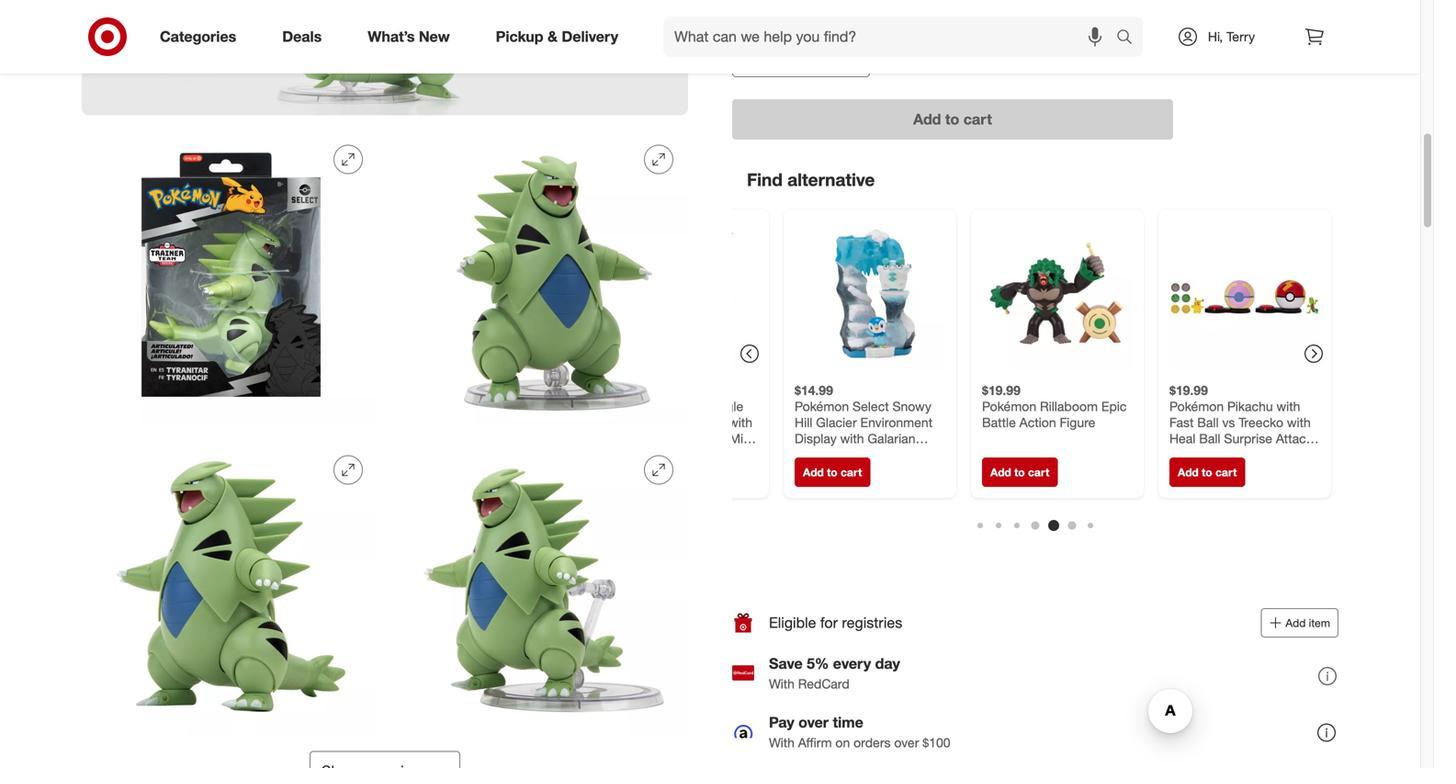 Task type: vqa. For each thing, say whether or not it's contained in the screenshot.
to associated with $19.99 Pokémon Rillaboom Epic Battle Action Figure
yes



Task type: locate. For each thing, give the bounding box(es) containing it.
$14.99 inside $14.99 pokémon select jungle environment display with mankey and treecko mini figures
[[607, 382, 646, 398]]

pay
[[769, 713, 795, 731]]

add down battle
[[991, 465, 1012, 479]]

1 horizontal spatial $14.99
[[795, 382, 833, 398]]

figure
[[1060, 414, 1096, 430]]

treecko down jungle
[[681, 430, 726, 446]]

to for $19.99 pokémon rillaboom epic battle action figure
[[1015, 465, 1025, 479]]

display left the galarian
[[795, 430, 837, 446]]

pokémon inside $19.99 pokémon rillaboom epic battle action figure
[[982, 398, 1037, 414]]

0 horizontal spatial mini
[[730, 430, 754, 446]]

1 horizontal spatial figures
[[822, 462, 865, 479]]

with down pay
[[769, 735, 795, 751]]

select left jungle
[[665, 398, 702, 414]]

$19.99 inside $19.99 pokémon pikachu with fast ball vs treecko with heal ball surprise attack game
[[1170, 382, 1208, 398]]

pokémon left rillaboom
[[982, 398, 1037, 414]]

add down darumaka
[[803, 465, 824, 479]]

with right pikachu
[[1287, 414, 1311, 430]]

and inside $14.99 pokémon select snowy hill glacier environment display with galarian darumaka and piplup mini figures
[[857, 446, 879, 462]]

with down save
[[769, 676, 795, 692]]

mankey
[[607, 430, 652, 446]]

1 pokémon from the left
[[607, 398, 662, 414]]

what's
[[368, 28, 415, 46]]

mini down hill
[[795, 462, 819, 479]]

display right the mankey
[[683, 414, 725, 430]]

add to cart
[[914, 110, 992, 128], [803, 465, 862, 479], [991, 465, 1050, 479], [1178, 465, 1237, 479]]

pokémon inside $19.99 pokémon pikachu with fast ball vs treecko with heal ball surprise attack game
[[1170, 398, 1224, 414]]

add for $19.99 pokémon pikachu with fast ball vs treecko with heal ball surprise attack game
[[1178, 465, 1199, 479]]

1 horizontal spatial environment
[[861, 414, 933, 430]]

1 $19.99 from the left
[[982, 382, 1021, 398]]

$14.99 up hill
[[795, 382, 833, 398]]

1 with from the top
[[769, 676, 795, 692]]

treecko right the "vs"
[[1239, 414, 1284, 430]]

ball
[[1198, 414, 1219, 430], [1199, 430, 1221, 446]]

darumaka
[[795, 446, 854, 462]]

over left $100
[[894, 735, 919, 751]]

find
[[747, 169, 783, 190]]

out
[[732, 17, 758, 35]]

pokémon for fast
[[1170, 398, 1224, 414]]

pokémon inside $14.99 pokémon select jungle environment display with mankey and treecko mini figures
[[607, 398, 662, 414]]

add to cart for $19.99 pokémon rillaboom epic battle action figure
[[991, 465, 1050, 479]]

mini
[[730, 430, 754, 446], [795, 462, 819, 479]]

1 vertical spatial with
[[769, 735, 795, 751]]

add to cart for $19.99 pokémon pikachu with fast ball vs treecko with heal ball surprise attack game
[[1178, 465, 1237, 479]]

back
[[838, 56, 862, 69]]

1 horizontal spatial treecko
[[1239, 414, 1284, 430]]

to for $19.99 pokémon pikachu with fast ball vs treecko with heal ball surprise attack game
[[1202, 465, 1213, 479]]

1 horizontal spatial $19.99
[[1170, 382, 1208, 398]]

eligible for registries
[[769, 614, 903, 632]]

1 $14.99 from the left
[[607, 382, 646, 398]]

and right the mankey
[[656, 430, 678, 446]]

deals
[[282, 28, 322, 46]]

add for $19.99 pokémon rillaboom epic battle action figure
[[991, 465, 1012, 479]]

with inside $14.99 pokémon select snowy hill glacier environment display with galarian darumaka and piplup mini figures
[[840, 430, 864, 446]]

display inside $14.99 pokémon select jungle environment display with mankey and treecko mini figures
[[683, 414, 725, 430]]

add to cart button for $19.99 pokémon pikachu with fast ball vs treecko with heal ball surprise attack game
[[1170, 457, 1245, 487]]

categories
[[160, 28, 236, 46]]

$19.99 inside $19.99 pokémon rillaboom epic battle action figure
[[982, 382, 1021, 398]]

0 horizontal spatial over
[[799, 713, 829, 731]]

add left item
[[1286, 616, 1306, 630]]

pokémon up heal
[[1170, 398, 1224, 414]]

1 horizontal spatial select
[[853, 398, 889, 414]]

0 horizontal spatial environment
[[607, 414, 680, 430]]

3 pokémon from the left
[[982, 398, 1037, 414]]

what's new link
[[352, 17, 473, 57]]

it's
[[821, 56, 835, 69]]

1 environment from the left
[[607, 414, 680, 430]]

pokémon up the mankey
[[607, 398, 662, 414]]

$19.99 up fast
[[1170, 382, 1208, 398]]

pokémon
[[607, 398, 662, 414], [795, 398, 849, 414], [982, 398, 1037, 414], [1170, 398, 1224, 414]]

treecko
[[1239, 414, 1284, 430], [681, 430, 726, 446]]

add for $14.99 pokémon select snowy hill glacier environment display with galarian darumaka and piplup mini figures
[[803, 465, 824, 479]]

on
[[836, 735, 850, 751]]

select inside $14.99 pokémon select jungle environment display with mankey and treecko mini figures
[[665, 398, 702, 414]]

time
[[833, 713, 864, 731]]

$19.99 for pokémon rillaboom epic battle action figure
[[982, 382, 1021, 398]]

$14.99 pokémon select snowy hill glacier environment display with galarian darumaka and piplup mini figures
[[795, 382, 933, 479]]

environment up piplup
[[861, 414, 933, 430]]

0 horizontal spatial figures
[[607, 446, 650, 462]]

delivery
[[562, 28, 618, 46]]

select inside $14.99 pokémon select snowy hill glacier environment display with galarian darumaka and piplup mini figures
[[853, 398, 889, 414]]

pokémon select jungle environment display with mankey and treecko mini figures image
[[607, 220, 758, 371]]

2 $19.99 from the left
[[1170, 382, 1208, 398]]

0 horizontal spatial $19.99
[[982, 382, 1021, 398]]

$14.99 up the mankey
[[607, 382, 646, 398]]

pokémon inside $14.99 pokémon select snowy hill glacier environment display with galarian darumaka and piplup mini figures
[[795, 398, 849, 414]]

when
[[791, 56, 818, 69]]

2 $14.99 from the left
[[795, 382, 833, 398]]

over
[[799, 713, 829, 731], [894, 735, 919, 751]]

environment inside $14.99 pokémon select jungle environment display with mankey and treecko mini figures
[[607, 414, 680, 430]]

terry
[[1227, 28, 1255, 45]]

and left piplup
[[857, 446, 879, 462]]

pokémon for battle
[[982, 398, 1037, 414]]

1 horizontal spatial display
[[795, 430, 837, 446]]

orders
[[854, 735, 891, 751]]

0 horizontal spatial display
[[683, 414, 725, 430]]

0 horizontal spatial treecko
[[681, 430, 726, 446]]

environment
[[607, 414, 680, 430], [861, 414, 933, 430]]

with
[[769, 676, 795, 692], [769, 735, 795, 751]]

pikachu
[[1228, 398, 1273, 414]]

0 horizontal spatial $14.99
[[607, 382, 646, 398]]

item
[[1309, 616, 1331, 630]]

1 horizontal spatial and
[[857, 446, 879, 462]]

save
[[769, 655, 803, 672]]

rillaboom
[[1040, 398, 1098, 414]]

add item
[[1286, 616, 1331, 630]]

What can we help you find? suggestions appear below search field
[[664, 17, 1121, 57]]

pok&#233;mon select trainer team tyranitar 6&#34; action figure (target exclusive), 4 of 20 image
[[392, 130, 688, 426]]

snowy
[[893, 398, 932, 414]]

0 vertical spatial mini
[[730, 430, 754, 446]]

day
[[875, 655, 900, 672]]

jungle
[[705, 398, 744, 414]]

display
[[683, 414, 725, 430], [795, 430, 837, 446]]

with
[[1277, 398, 1301, 414], [729, 414, 753, 430], [1287, 414, 1311, 430], [840, 430, 864, 446]]

surprise
[[1224, 430, 1273, 446]]

1 horizontal spatial mini
[[795, 462, 819, 479]]

cart
[[964, 110, 992, 128], [841, 465, 862, 479], [1028, 465, 1050, 479], [1216, 465, 1237, 479]]

over up affirm
[[799, 713, 829, 731]]

$19.99 pokémon rillaboom epic battle action figure
[[982, 382, 1127, 430]]

hi, terry
[[1208, 28, 1255, 45]]

select
[[665, 398, 702, 414], [853, 398, 889, 414]]

$14.99
[[607, 382, 646, 398], [795, 382, 833, 398]]

to for $14.99 pokémon select snowy hill glacier environment display with galarian darumaka and piplup mini figures
[[827, 465, 838, 479]]

2 select from the left
[[853, 398, 889, 414]]

cart for $14.99 pokémon select snowy hill glacier environment display with galarian darumaka and piplup mini figures
[[841, 465, 862, 479]]

add to cart for $14.99 pokémon select snowy hill glacier environment display with galarian darumaka and piplup mini figures
[[803, 465, 862, 479]]

deals link
[[267, 17, 345, 57]]

and
[[656, 430, 678, 446], [857, 446, 879, 462]]

2 pokémon from the left
[[795, 398, 849, 414]]

with inside $14.99 pokémon select jungle environment display with mankey and treecko mini figures
[[729, 414, 753, 430]]

add inside button
[[1286, 616, 1306, 630]]

add
[[914, 110, 941, 128], [803, 465, 824, 479], [991, 465, 1012, 479], [1178, 465, 1199, 479], [1286, 616, 1306, 630]]

with left hill
[[729, 414, 753, 430]]

to
[[945, 110, 960, 128], [827, 465, 838, 479], [1015, 465, 1025, 479], [1202, 465, 1213, 479]]

add to cart button for $19.99 pokémon rillaboom epic battle action figure
[[982, 457, 1058, 487]]

figures
[[607, 446, 650, 462], [822, 462, 865, 479]]

for
[[820, 614, 838, 632]]

0 vertical spatial with
[[769, 676, 795, 692]]

add to cart button
[[732, 99, 1173, 140], [795, 457, 871, 487], [982, 457, 1058, 487], [1170, 457, 1245, 487]]

$14.99 pokémon select jungle environment display with mankey and treecko mini figures
[[607, 382, 754, 462]]

search
[[1108, 29, 1152, 47]]

select up the galarian
[[853, 398, 889, 414]]

pokémon rillaboom epic battle action figure image
[[982, 220, 1133, 371]]

add down game
[[1178, 465, 1199, 479]]

2 environment from the left
[[861, 414, 933, 430]]

$14.99 for pokémon select jungle environment display with mankey and treecko mini figures
[[607, 382, 646, 398]]

$19.99
[[982, 382, 1021, 398], [1170, 382, 1208, 398]]

environment left jungle
[[607, 414, 680, 430]]

1 horizontal spatial over
[[894, 735, 919, 751]]

display inside $14.99 pokémon select snowy hill glacier environment display with galarian darumaka and piplup mini figures
[[795, 430, 837, 446]]

registries
[[842, 614, 903, 632]]

1 vertical spatial mini
[[795, 462, 819, 479]]

with left the galarian
[[840, 430, 864, 446]]

search button
[[1108, 17, 1152, 61]]

1 select from the left
[[665, 398, 702, 414]]

2 with from the top
[[769, 735, 795, 751]]

$14.99 inside $14.99 pokémon select snowy hill glacier environment display with galarian darumaka and piplup mini figures
[[795, 382, 833, 398]]

what's new
[[368, 28, 450, 46]]

$19.99 up battle
[[982, 382, 1021, 398]]

fast
[[1170, 414, 1194, 430]]

0 horizontal spatial select
[[665, 398, 702, 414]]

0 horizontal spatial and
[[656, 430, 678, 446]]

4 pokémon from the left
[[1170, 398, 1224, 414]]

treecko inside $19.99 pokémon pikachu with fast ball vs treecko with heal ball surprise attack game
[[1239, 414, 1284, 430]]

pokémon up darumaka
[[795, 398, 849, 414]]

mini down jungle
[[730, 430, 754, 446]]



Task type: describe. For each thing, give the bounding box(es) containing it.
cart for $19.99 pokémon pikachu with fast ball vs treecko with heal ball surprise attack game
[[1216, 465, 1237, 479]]

stock
[[780, 17, 818, 35]]

notify me when it's back
[[741, 56, 862, 69]]

categories link
[[144, 17, 259, 57]]

every
[[833, 655, 871, 672]]

hill
[[795, 414, 813, 430]]

redcard
[[798, 676, 850, 692]]

figures inside $14.99 pokémon select jungle environment display with mankey and treecko mini figures
[[607, 446, 650, 462]]

0 vertical spatial over
[[799, 713, 829, 731]]

environment inside $14.99 pokémon select snowy hill glacier environment display with galarian darumaka and piplup mini figures
[[861, 414, 933, 430]]

with inside pay over time with affirm on orders over $100
[[769, 735, 795, 751]]

vs
[[1223, 414, 1235, 430]]

game
[[1170, 446, 1205, 462]]

select for display
[[665, 398, 702, 414]]

pok&#233;mon select trainer team tyranitar 6&#34; action figure (target exclusive), 6 of 20 image
[[392, 441, 688, 737]]

attack
[[1276, 430, 1313, 446]]

add down 'what can we help you find? suggestions appear below' search box
[[914, 110, 941, 128]]

1 vertical spatial over
[[894, 735, 919, 751]]

5%
[[807, 655, 829, 672]]

save 5% every day with redcard
[[769, 655, 900, 692]]

find alternative
[[747, 169, 875, 190]]

of
[[762, 17, 776, 35]]

add to cart button for $14.99 pokémon select snowy hill glacier environment display with galarian darumaka and piplup mini figures
[[795, 457, 871, 487]]

me
[[773, 56, 788, 69]]

hi,
[[1208, 28, 1223, 45]]

pay over time with affirm on orders over $100
[[769, 713, 951, 751]]

pokémon for hill
[[795, 398, 849, 414]]

epic
[[1102, 398, 1127, 414]]

pickup
[[496, 28, 544, 46]]

galarian
[[868, 430, 916, 446]]

$19.99 pokémon pikachu with fast ball vs treecko with heal ball surprise attack game
[[1170, 382, 1313, 462]]

add item button
[[1261, 608, 1339, 638]]

out of stock
[[732, 17, 818, 35]]

new
[[419, 28, 450, 46]]

$100
[[923, 735, 951, 751]]

pokémon pikachu with fast ball vs treecko with heal ball surprise attack game image
[[1170, 220, 1321, 371]]

$14.99 for pokémon select snowy hill glacier environment display with galarian darumaka and piplup mini figures
[[795, 382, 833, 398]]

treecko inside $14.99 pokémon select jungle environment display with mankey and treecko mini figures
[[681, 430, 726, 446]]

pokémon select snowy hill glacier environment display with galarian darumaka and piplup mini figures image
[[795, 220, 946, 371]]

with up attack
[[1277, 398, 1301, 414]]

battle
[[982, 414, 1016, 430]]

cart for $19.99 pokémon rillaboom epic battle action figure
[[1028, 465, 1050, 479]]

affirm
[[798, 735, 832, 751]]

with inside save 5% every day with redcard
[[769, 676, 795, 692]]

eligible
[[769, 614, 816, 632]]

pickup & delivery
[[496, 28, 618, 46]]

&
[[548, 28, 558, 46]]

piplup
[[883, 446, 919, 462]]

and inside $14.99 pokémon select jungle environment display with mankey and treecko mini figures
[[656, 430, 678, 446]]

mini inside $14.99 pokémon select snowy hill glacier environment display with galarian darumaka and piplup mini figures
[[795, 462, 819, 479]]

pickup & delivery link
[[480, 17, 641, 57]]

mini inside $14.99 pokémon select jungle environment display with mankey and treecko mini figures
[[730, 430, 754, 446]]

pok&#233;mon select trainer team tyranitar 6&#34; action figure (target exclusive), 5 of 20 image
[[82, 441, 378, 737]]

notify me when it's back button
[[732, 48, 870, 77]]

$19.99 for pokémon pikachu with fast ball vs treecko with heal ball surprise attack game
[[1170, 382, 1208, 398]]

figures inside $14.99 pokémon select snowy hill glacier environment display with galarian darumaka and piplup mini figures
[[822, 462, 865, 479]]

glacier
[[816, 414, 857, 430]]

action
[[1020, 414, 1056, 430]]

select for glacier
[[853, 398, 889, 414]]

alternative
[[788, 169, 875, 190]]

pokémon for environment
[[607, 398, 662, 414]]

pok&#233;mon select trainer team tyranitar 6&#34; action figure (target exclusive), 3 of 20 image
[[82, 130, 378, 426]]

heal
[[1170, 430, 1196, 446]]

notify
[[741, 56, 770, 69]]



